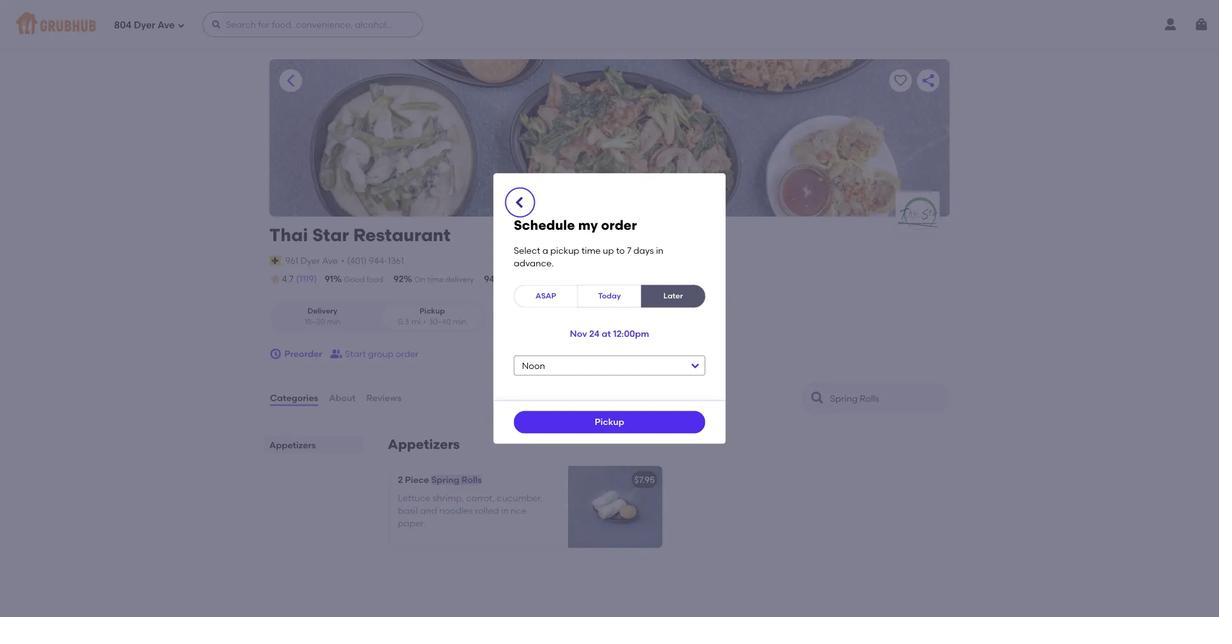 Task type: vqa. For each thing, say whether or not it's contained in the screenshot.
Correct at the left of the page
no



Task type: describe. For each thing, give the bounding box(es) containing it.
961 dyer ave button
[[285, 254, 339, 268]]

select
[[514, 245, 540, 256]]

save this restaurant button
[[890, 69, 912, 92]]

up
[[603, 245, 614, 256]]

lettuce
[[398, 493, 431, 503]]

save this restaurant image
[[893, 73, 908, 88]]

main navigation navigation
[[0, 0, 1219, 49]]

92
[[394, 274, 404, 285]]

lettuce shrimp, carrot, cucumber, basil and noodles rolled in rice paper.
[[398, 493, 543, 529]]

preorder
[[285, 349, 322, 360]]

pickup 0.3 mi • 30–40 min
[[398, 306, 467, 327]]

1 horizontal spatial appetizers
[[388, 437, 460, 453]]

a
[[543, 245, 548, 256]]

today
[[598, 292, 621, 301]]

thai star restaurant
[[269, 225, 451, 246]]

(1119)
[[296, 274, 317, 285]]

7
[[627, 245, 632, 256]]

select a pickup time up to 7 days in advance.
[[514, 245, 664, 269]]

spring
[[431, 475, 460, 486]]

1 horizontal spatial svg image
[[513, 195, 528, 210]]

order for start group order
[[396, 349, 419, 360]]

noodles
[[439, 506, 473, 516]]

share icon image
[[921, 73, 936, 88]]

nov
[[570, 329, 587, 339]]

paper.
[[398, 518, 426, 529]]

svg image inside main navigation navigation
[[211, 20, 221, 30]]

reviews button
[[366, 376, 402, 421]]

2
[[398, 475, 403, 486]]

15–30
[[305, 317, 325, 327]]

30–40
[[429, 317, 451, 327]]

mi
[[412, 317, 421, 327]]

food
[[367, 275, 383, 284]]

• (401) 944-1361
[[341, 255, 404, 266]]

delivery 15–30 min
[[305, 306, 341, 327]]

option group containing delivery 15–30 min
[[269, 301, 486, 333]]

0.3
[[398, 317, 409, 327]]

start
[[345, 349, 366, 360]]

subscription pass image
[[269, 256, 282, 266]]

91
[[325, 274, 333, 285]]

categories
[[270, 393, 318, 404]]

appetizers tab
[[269, 439, 358, 452]]

ave for 961 dyer ave
[[322, 255, 338, 266]]

944-
[[369, 255, 388, 266]]

about button
[[328, 376, 356, 421]]

804
[[114, 20, 132, 31]]

nov 24 at 12:00pm
[[570, 329, 649, 339]]

12:00pm
[[613, 329, 649, 339]]

schedule my order
[[514, 217, 637, 233]]

(401) 944-1361 button
[[347, 254, 404, 267]]

0 horizontal spatial time
[[427, 275, 444, 284]]

rolls
[[462, 475, 482, 486]]

categories button
[[269, 376, 319, 421]]

2 horizontal spatial svg image
[[1194, 17, 1209, 32]]

804 dyer ave
[[114, 20, 175, 31]]

on
[[415, 275, 426, 284]]

carrot,
[[466, 493, 495, 503]]



Task type: locate. For each thing, give the bounding box(es) containing it.
piece
[[405, 475, 429, 486]]

people icon image
[[330, 348, 342, 361]]

1 horizontal spatial ave
[[322, 255, 338, 266]]

min
[[327, 317, 341, 327], [453, 317, 467, 327]]

on time delivery
[[415, 275, 474, 284]]

group
[[368, 349, 394, 360]]

• inside pickup 0.3 mi • 30–40 min
[[423, 317, 426, 327]]

and
[[420, 506, 437, 516]]

1 min from the left
[[327, 317, 341, 327]]

today button
[[578, 285, 642, 308]]

restaurant
[[353, 225, 451, 246]]

1 vertical spatial •
[[423, 317, 426, 327]]

min down delivery
[[327, 317, 341, 327]]

1 vertical spatial dyer
[[301, 255, 320, 266]]

1 horizontal spatial •
[[423, 317, 426, 327]]

dyer
[[134, 20, 155, 31], [301, 255, 320, 266]]

search icon image
[[810, 391, 825, 406]]

shrimp,
[[433, 493, 464, 503]]

1 vertical spatial in
[[501, 506, 509, 516]]

ave inside main navigation navigation
[[158, 20, 175, 31]]

caret left icon image
[[283, 73, 298, 88]]

1 horizontal spatial in
[[656, 245, 664, 256]]

pickup for pickup 0.3 mi • 30–40 min
[[420, 306, 445, 316]]

good food
[[344, 275, 383, 284]]

dyer for 961
[[301, 255, 320, 266]]

$7.95
[[634, 475, 655, 486]]

start group order button
[[330, 343, 419, 366]]

min right 30–40
[[453, 317, 467, 327]]

rice
[[511, 506, 527, 516]]

good
[[344, 275, 365, 284]]

preorder button
[[269, 343, 322, 366]]

time
[[582, 245, 601, 256], [427, 275, 444, 284]]

pickup inside pickup 0.3 mi • 30–40 min
[[420, 306, 445, 316]]

1 vertical spatial svg image
[[513, 195, 528, 210]]

pickup inside button
[[595, 417, 625, 428]]

1 vertical spatial pickup
[[595, 417, 625, 428]]

in left rice
[[501, 506, 509, 516]]

• right mi
[[423, 317, 426, 327]]

thai star restaurant logo image
[[896, 192, 940, 236]]

961
[[285, 255, 298, 266]]

time right 'on'
[[427, 275, 444, 284]]

0 horizontal spatial order
[[396, 349, 419, 360]]

in right days
[[656, 245, 664, 256]]

1 vertical spatial order
[[396, 349, 419, 360]]

order inside button
[[396, 349, 419, 360]]

• left (401) at the top left
[[341, 255, 345, 266]]

order right 'group'
[[396, 349, 419, 360]]

appetizers
[[388, 437, 460, 453], [269, 440, 316, 451]]

time inside select a pickup time up to 7 days in advance.
[[582, 245, 601, 256]]

asap button
[[514, 285, 578, 308]]

0 horizontal spatial min
[[327, 317, 341, 327]]

reviews
[[367, 393, 402, 404]]

(401)
[[347, 255, 367, 266]]

Search Thai Star Restaurant search field
[[829, 393, 925, 405]]

svg image inside preorder button
[[269, 348, 282, 361]]

0 vertical spatial ave
[[158, 20, 175, 31]]

svg image
[[211, 20, 221, 30], [513, 195, 528, 210]]

delivery
[[308, 306, 338, 316]]

2 piece spring rolls image
[[568, 466, 663, 548]]

about
[[329, 393, 356, 404]]

nov 24 at 12:00pm button
[[570, 323, 649, 346]]

appetizers down categories "button"
[[269, 440, 316, 451]]

dyer inside main navigation navigation
[[134, 20, 155, 31]]

delivery
[[446, 275, 474, 284]]

order for schedule my order
[[601, 217, 637, 233]]

0 vertical spatial svg image
[[211, 20, 221, 30]]

to
[[616, 245, 625, 256]]

appetizers up piece
[[388, 437, 460, 453]]

ave right the '804'
[[158, 20, 175, 31]]

0 horizontal spatial in
[[501, 506, 509, 516]]

dyer for 804
[[134, 20, 155, 31]]

start group order
[[345, 349, 419, 360]]

0 horizontal spatial ave
[[158, 20, 175, 31]]

0 horizontal spatial svg image
[[177, 22, 185, 29]]

min inside pickup 0.3 mi • 30–40 min
[[453, 317, 467, 327]]

in inside select a pickup time up to 7 days in advance.
[[656, 245, 664, 256]]

24
[[589, 329, 600, 339]]

in
[[656, 245, 664, 256], [501, 506, 509, 516]]

2 piece spring rolls
[[398, 475, 482, 486]]

94
[[484, 274, 495, 285]]

option group
[[269, 301, 486, 333]]

in for 2 piece
[[501, 506, 509, 516]]

0 vertical spatial order
[[601, 217, 637, 233]]

pickup button
[[514, 411, 706, 434]]

0 horizontal spatial svg image
[[211, 20, 221, 30]]

0 vertical spatial dyer
[[134, 20, 155, 31]]

order
[[601, 217, 637, 233], [396, 349, 419, 360]]

pickup
[[551, 245, 580, 256]]

in inside lettuce shrimp, carrot, cucumber, basil and noodles rolled in rice paper.
[[501, 506, 509, 516]]

0 vertical spatial time
[[582, 245, 601, 256]]

my
[[578, 217, 598, 233]]

days
[[634, 245, 654, 256]]

0 vertical spatial in
[[656, 245, 664, 256]]

thai
[[269, 225, 308, 246]]

cucumber,
[[497, 493, 543, 503]]

star icon image
[[269, 273, 282, 286]]

1 vertical spatial time
[[427, 275, 444, 284]]

ave
[[158, 20, 175, 31], [322, 255, 338, 266]]

pickup
[[420, 306, 445, 316], [595, 417, 625, 428]]

1 horizontal spatial time
[[582, 245, 601, 256]]

4.7
[[282, 274, 294, 285]]

schedule
[[514, 217, 575, 233]]

svg image
[[1194, 17, 1209, 32], [177, 22, 185, 29], [269, 348, 282, 361]]

basil
[[398, 506, 418, 516]]

1 horizontal spatial dyer
[[301, 255, 320, 266]]

order up the to
[[601, 217, 637, 233]]

1 horizontal spatial pickup
[[595, 417, 625, 428]]

time left up
[[582, 245, 601, 256]]

later
[[664, 292, 683, 301]]

dyer right the '804'
[[134, 20, 155, 31]]

asap
[[536, 292, 556, 301]]

0 horizontal spatial •
[[341, 255, 345, 266]]

dyer right 961
[[301, 255, 320, 266]]

1 horizontal spatial order
[[601, 217, 637, 233]]

0 horizontal spatial pickup
[[420, 306, 445, 316]]

1 vertical spatial ave
[[322, 255, 338, 266]]

rolled
[[475, 506, 499, 516]]

1361
[[388, 255, 404, 266]]

0 vertical spatial pickup
[[420, 306, 445, 316]]

1 horizontal spatial min
[[453, 317, 467, 327]]

•
[[341, 255, 345, 266], [423, 317, 426, 327]]

appetizers inside tab
[[269, 440, 316, 451]]

at
[[602, 329, 611, 339]]

0 vertical spatial •
[[341, 255, 345, 266]]

min inside delivery 15–30 min
[[327, 317, 341, 327]]

dyer inside button
[[301, 255, 320, 266]]

ave up 91
[[322, 255, 338, 266]]

0 horizontal spatial dyer
[[134, 20, 155, 31]]

2 min from the left
[[453, 317, 467, 327]]

advance.
[[514, 258, 554, 269]]

star
[[312, 225, 349, 246]]

0 horizontal spatial appetizers
[[269, 440, 316, 451]]

ave inside 961 dyer ave button
[[322, 255, 338, 266]]

961 dyer ave
[[285, 255, 338, 266]]

ave for 804 dyer ave
[[158, 20, 175, 31]]

in for schedule my order
[[656, 245, 664, 256]]

pickup for pickup
[[595, 417, 625, 428]]

later button
[[641, 285, 706, 308]]

1 horizontal spatial svg image
[[269, 348, 282, 361]]



